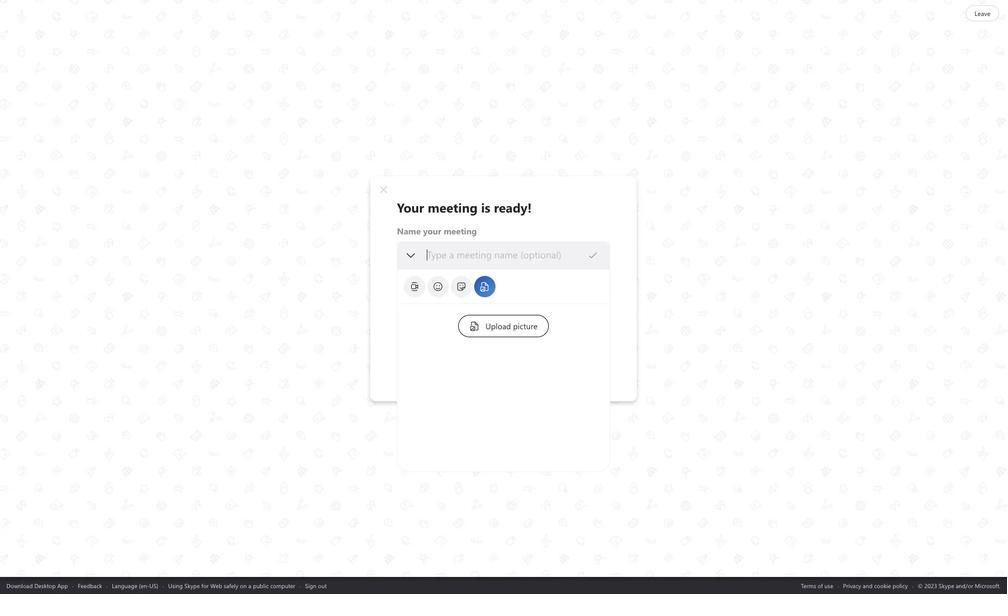 Task type: locate. For each thing, give the bounding box(es) containing it.
download desktop app link
[[6, 582, 68, 590]]

public
[[253, 582, 269, 590]]

privacy and cookie policy
[[844, 582, 909, 590]]

terms of use
[[802, 582, 834, 590]]

for
[[202, 582, 209, 590]]

feedback link
[[78, 582, 102, 590]]

language (en-us) link
[[112, 582, 158, 590]]

(en-
[[139, 582, 150, 590]]

computer
[[271, 582, 296, 590]]

terms of use link
[[802, 582, 834, 590]]

feedback
[[78, 582, 102, 590]]

sign out link
[[305, 582, 327, 590]]

using
[[168, 582, 183, 590]]

cookie
[[875, 582, 892, 590]]

tab list
[[403, 275, 602, 298]]

sign
[[305, 582, 317, 590]]

Type a meeting name (optional) text field
[[427, 249, 588, 261]]

desktop
[[34, 582, 56, 590]]



Task type: describe. For each thing, give the bounding box(es) containing it.
skype
[[185, 582, 200, 590]]

language
[[112, 582, 137, 590]]

language (en-us)
[[112, 582, 158, 590]]

using skype for web safely on a public computer
[[168, 582, 296, 590]]

privacy and cookie policy link
[[844, 582, 909, 590]]

using skype for web safely on a public computer link
[[168, 582, 296, 590]]

and
[[864, 582, 873, 590]]

download desktop app
[[6, 582, 68, 590]]

app
[[57, 582, 68, 590]]

on
[[240, 582, 247, 590]]

privacy
[[844, 582, 862, 590]]

sign out
[[305, 582, 327, 590]]

web
[[210, 582, 222, 590]]

terms
[[802, 582, 817, 590]]

download
[[6, 582, 33, 590]]

a
[[249, 582, 252, 590]]

us)
[[150, 582, 158, 590]]

safely
[[224, 582, 239, 590]]

out
[[318, 582, 327, 590]]

use
[[825, 582, 834, 590]]

of
[[818, 582, 824, 590]]

policy
[[893, 582, 909, 590]]



Task type: vqa. For each thing, say whether or not it's contained in the screenshot.
it at the left of page
no



